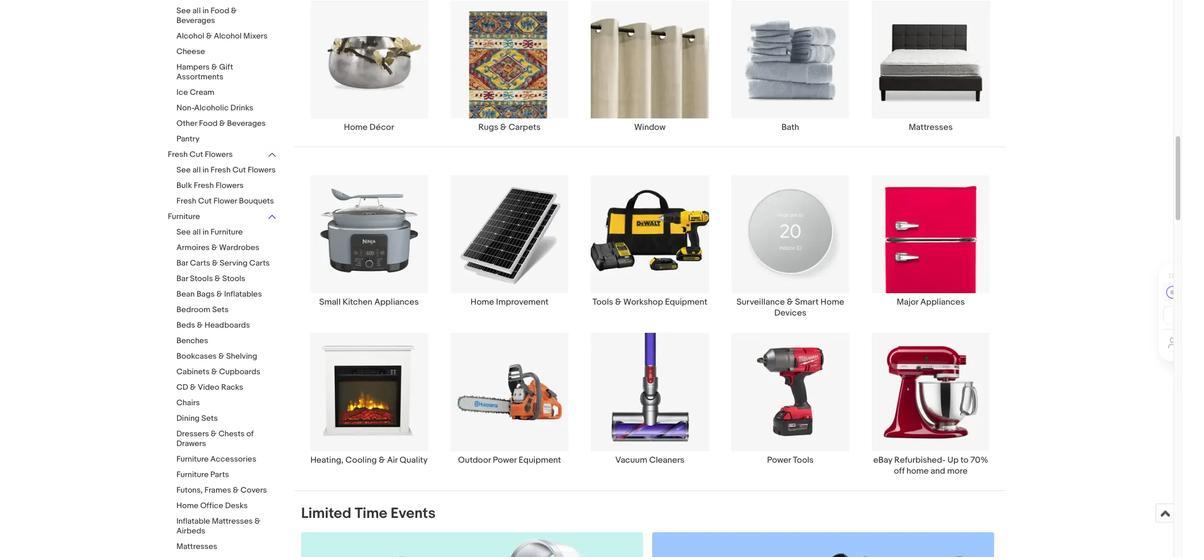 Task type: locate. For each thing, give the bounding box(es) containing it.
2 alcohol from the left
[[214, 31, 242, 41]]

1 vertical spatial all
[[193, 165, 201, 175]]

0 vertical spatial tools
[[593, 297, 614, 308]]

cabinets
[[177, 367, 210, 377]]

1 vertical spatial mattresses
[[212, 516, 253, 526]]

see up bulk
[[177, 165, 191, 175]]

airbeds
[[177, 526, 205, 536]]

0 horizontal spatial equipment
[[519, 455, 561, 466]]

sets down bean bags & inflatables link
[[212, 305, 229, 314]]

ebay
[[874, 455, 893, 466]]

rugs & carpets link
[[439, 0, 580, 133]]

1 horizontal spatial equipment
[[665, 297, 708, 308]]

1 vertical spatial see
[[177, 165, 191, 175]]

1 horizontal spatial stools
[[222, 274, 245, 283]]

fresh right bulk
[[194, 181, 214, 190]]

2 stools from the left
[[222, 274, 245, 283]]

vacuum cleaners
[[616, 455, 685, 466]]

home right smart on the right of page
[[821, 297, 845, 308]]

ebay refurbished- up to 70% off home and more link
[[861, 333, 1002, 476]]

2 bar from the top
[[177, 274, 188, 283]]

&
[[231, 6, 237, 16], [206, 31, 212, 41], [212, 62, 217, 72], [219, 118, 225, 128], [501, 122, 507, 133], [212, 243, 217, 252], [212, 258, 218, 268], [215, 274, 221, 283], [217, 289, 222, 299], [615, 297, 622, 308], [787, 297, 794, 308], [197, 320, 203, 330], [219, 351, 224, 361], [211, 367, 217, 377], [190, 382, 196, 392], [211, 429, 217, 439], [379, 455, 385, 466], [233, 485, 239, 495], [255, 516, 261, 526]]

quality
[[400, 455, 428, 466]]

0 vertical spatial see
[[177, 6, 191, 16]]

furniture parts link
[[177, 470, 277, 481]]

small
[[319, 297, 341, 308]]

& up video
[[211, 367, 217, 377]]

cut down pantry at top left
[[190, 149, 203, 159]]

mattresses link
[[861, 0, 1002, 133], [177, 542, 277, 553]]

refurbished-
[[895, 455, 946, 466]]

2 vertical spatial cut
[[198, 196, 212, 206]]

& left smart on the right of page
[[787, 297, 794, 308]]

beds
[[177, 320, 195, 330]]

non-alcoholic drinks link
[[177, 103, 277, 114]]

dressers
[[177, 429, 209, 439]]

None text field
[[652, 532, 994, 557]]

1 see from the top
[[177, 6, 191, 16]]

futons,
[[177, 485, 203, 495]]

70%
[[971, 455, 989, 466]]

desks
[[225, 501, 248, 511]]

fresh down bulk
[[177, 196, 196, 206]]

office
[[200, 501, 223, 511]]

& right beds
[[197, 320, 203, 330]]

see up cheese at the top left of the page
[[177, 6, 191, 16]]

1 alcohol from the left
[[177, 31, 204, 41]]

& up alcohol & alcohol mixers link
[[231, 6, 237, 16]]

& left air
[[379, 455, 385, 466]]

all
[[193, 6, 201, 16], [193, 165, 201, 175], [193, 227, 201, 237]]

cut up bulk fresh flowers link
[[233, 165, 246, 175]]

food up alcohol & alcohol mixers link
[[211, 6, 229, 16]]

1 vertical spatial flowers
[[248, 165, 276, 175]]

1 vertical spatial equipment
[[519, 455, 561, 466]]

0 horizontal spatial carts
[[190, 258, 210, 268]]

3 in from the top
[[203, 227, 209, 237]]

beverages
[[177, 16, 215, 25], [227, 118, 266, 128]]

home office desks link
[[177, 501, 277, 512]]

home
[[907, 466, 929, 476]]

appliances
[[375, 297, 419, 308], [921, 297, 965, 308]]

flower
[[214, 196, 237, 206]]

0 vertical spatial bar
[[177, 258, 188, 268]]

alcohol up cheese at the top left of the page
[[177, 31, 204, 41]]

1 horizontal spatial power
[[767, 455, 791, 466]]

bouquets
[[239, 196, 274, 206]]

0 horizontal spatial mattresses link
[[177, 542, 277, 553]]

small kitchen appliances
[[319, 297, 419, 308]]

bar up bean
[[177, 274, 188, 283]]

all up armoires
[[193, 227, 201, 237]]

accessories
[[210, 454, 256, 464]]

equipment
[[665, 297, 708, 308], [519, 455, 561, 466]]

in up armoires
[[203, 227, 209, 237]]

décor
[[370, 122, 394, 133]]

food down alcoholic
[[199, 118, 218, 128]]

bar
[[177, 258, 188, 268], [177, 274, 188, 283]]

2 vertical spatial in
[[203, 227, 209, 237]]

0 horizontal spatial appliances
[[375, 297, 419, 308]]

1 horizontal spatial appliances
[[921, 297, 965, 308]]

chests
[[219, 429, 245, 439]]

outdoor
[[458, 455, 491, 466]]

see up armoires
[[177, 227, 191, 237]]

home improvement link
[[439, 175, 580, 319]]

flowers down see all in fresh cut flowers link
[[216, 181, 244, 190]]

0 horizontal spatial stools
[[190, 274, 213, 283]]

in up alcohol & alcohol mixers link
[[203, 6, 209, 16]]

home left improvement
[[471, 297, 494, 308]]

bedroom
[[177, 305, 210, 314]]

cd
[[177, 382, 188, 392]]

1 horizontal spatial alcohol
[[214, 31, 242, 41]]

0 vertical spatial beverages
[[177, 16, 215, 25]]

3 see from the top
[[177, 227, 191, 237]]

window
[[635, 122, 666, 133]]

carts down armoires
[[190, 258, 210, 268]]

2 vertical spatial all
[[193, 227, 201, 237]]

benches
[[177, 336, 208, 346]]

0 vertical spatial mattresses link
[[861, 0, 1002, 133]]

1 vertical spatial in
[[203, 165, 209, 175]]

covers
[[241, 485, 267, 495]]

1 vertical spatial bar
[[177, 274, 188, 283]]

appliances right the kitchen
[[375, 297, 419, 308]]

furniture up futons,
[[177, 470, 209, 479]]

beverages up cheese at the top left of the page
[[177, 16, 215, 25]]

bulk fresh flowers link
[[177, 181, 277, 191]]

home down futons,
[[177, 501, 199, 511]]

3 all from the top
[[193, 227, 201, 237]]

tools & workshop equipment link
[[580, 175, 720, 319]]

1 vertical spatial tools
[[793, 455, 814, 466]]

sets right dining
[[202, 413, 218, 423]]

workshop
[[624, 297, 663, 308]]

appliances right 'major'
[[921, 297, 965, 308]]

1 horizontal spatial beverages
[[227, 118, 266, 128]]

tools
[[593, 297, 614, 308], [793, 455, 814, 466]]

surveillance
[[737, 297, 785, 308]]

see all in fresh cut flowers link
[[177, 165, 277, 176]]

0 vertical spatial cut
[[190, 149, 203, 159]]

all down fresh cut flowers dropdown button
[[193, 165, 201, 175]]

2 vertical spatial mattresses
[[177, 542, 217, 551]]

cut left flower
[[198, 196, 212, 206]]

bath
[[782, 122, 800, 133]]

& left chests
[[211, 429, 217, 439]]

mattresses
[[909, 122, 953, 133], [212, 516, 253, 526], [177, 542, 217, 551]]

improvement
[[496, 297, 549, 308]]

cheese
[[177, 47, 205, 56]]

0 vertical spatial in
[[203, 6, 209, 16]]

beverages down drinks
[[227, 118, 266, 128]]

to
[[961, 455, 969, 466]]

alcohol
[[177, 31, 204, 41], [214, 31, 242, 41]]

inflatable mattresses & airbeds link
[[177, 516, 277, 537]]

surveillance & smart home devices link
[[720, 175, 861, 319]]

2 carts from the left
[[249, 258, 270, 268]]

outdoor power equipment link
[[439, 333, 580, 476]]

1 horizontal spatial carts
[[249, 258, 270, 268]]

0 horizontal spatial alcohol
[[177, 31, 204, 41]]

in down fresh cut flowers dropdown button
[[203, 165, 209, 175]]

stools down serving
[[222, 274, 245, 283]]

flowers down pantry 'link'
[[205, 149, 233, 159]]

chairs link
[[177, 398, 277, 409]]

& down see all in furniture link
[[212, 243, 217, 252]]

stools up bags
[[190, 274, 213, 283]]

wardrobes
[[219, 243, 260, 252]]

off
[[894, 466, 905, 476]]

carts down wardrobes
[[249, 258, 270, 268]]

& up desks
[[233, 485, 239, 495]]

2 power from the left
[[767, 455, 791, 466]]

shelving
[[226, 351, 257, 361]]

home inside surveillance & smart home devices
[[821, 297, 845, 308]]

all up alcohol & alcohol mixers link
[[193, 6, 201, 16]]

1 vertical spatial beverages
[[227, 118, 266, 128]]

& right rugs
[[501, 122, 507, 133]]

1 power from the left
[[493, 455, 517, 466]]

cooling
[[346, 455, 377, 466]]

0 vertical spatial food
[[211, 6, 229, 16]]

& down benches link
[[219, 351, 224, 361]]

see
[[177, 6, 191, 16], [177, 165, 191, 175], [177, 227, 191, 237]]

0 vertical spatial mattresses
[[909, 122, 953, 133]]

0 horizontal spatial power
[[493, 455, 517, 466]]

home left décor
[[344, 122, 368, 133]]

& left workshop
[[615, 297, 622, 308]]

alcohol up "cheese" link
[[214, 31, 242, 41]]

None text field
[[301, 532, 643, 557]]

bedroom sets link
[[177, 305, 277, 316]]

flowers up 'bouquets'
[[248, 165, 276, 175]]

dining sets link
[[177, 413, 277, 424]]

2 vertical spatial see
[[177, 227, 191, 237]]

beds & headboards link
[[177, 320, 277, 331]]

& left serving
[[212, 258, 218, 268]]

bags
[[197, 289, 215, 299]]

2 appliances from the left
[[921, 297, 965, 308]]

1 appliances from the left
[[375, 297, 419, 308]]

1 stools from the left
[[190, 274, 213, 283]]

0 vertical spatial all
[[193, 6, 201, 16]]

fresh cut flower bouquets link
[[177, 196, 277, 207]]

bar down armoires
[[177, 258, 188, 268]]



Task type: describe. For each thing, give the bounding box(es) containing it.
cd & video racks link
[[177, 382, 277, 393]]

headboards
[[205, 320, 250, 330]]

events
[[391, 505, 436, 522]]

power tools
[[767, 455, 814, 466]]

heating, cooling & air quality link
[[299, 333, 439, 476]]

1 vertical spatial food
[[199, 118, 218, 128]]

furniture down bulk
[[168, 212, 200, 221]]

2 in from the top
[[203, 165, 209, 175]]

of
[[247, 429, 254, 439]]

and
[[931, 466, 946, 476]]

0 vertical spatial flowers
[[205, 149, 233, 159]]

& inside surveillance & smart home devices
[[787, 297, 794, 308]]

tools & workshop equipment
[[593, 297, 708, 308]]

1 vertical spatial sets
[[202, 413, 218, 423]]

& left gift
[[212, 62, 217, 72]]

vacuum cleaners link
[[580, 333, 720, 476]]

1 all from the top
[[193, 6, 201, 16]]

smart
[[795, 297, 819, 308]]

& down non-alcoholic drinks link
[[219, 118, 225, 128]]

1 horizontal spatial tools
[[793, 455, 814, 466]]

& down covers
[[255, 516, 261, 526]]

0 horizontal spatial beverages
[[177, 16, 215, 25]]

other food & beverages link
[[177, 118, 277, 129]]

& inside rugs & carpets link
[[501, 122, 507, 133]]

1 horizontal spatial mattresses link
[[861, 0, 1002, 133]]

power tools link
[[720, 333, 861, 476]]

bulk
[[177, 181, 192, 190]]

bar carts & serving carts link
[[177, 258, 277, 269]]

rugs & carpets
[[479, 122, 541, 133]]

window link
[[580, 0, 720, 133]]

& down 'bar carts & serving carts' link
[[215, 274, 221, 283]]

futons, frames & covers link
[[177, 485, 277, 496]]

serving
[[220, 258, 248, 268]]

home improvement
[[471, 297, 549, 308]]

major appliances link
[[861, 175, 1002, 319]]

inflatables
[[224, 289, 262, 299]]

see all in furniture link
[[177, 227, 277, 238]]

drinks
[[231, 103, 253, 113]]

pantry
[[177, 134, 200, 144]]

outdoor power equipment
[[458, 455, 561, 466]]

& right "cd"
[[190, 382, 196, 392]]

ice cream link
[[177, 87, 277, 98]]

& inside tools & workshop equipment link
[[615, 297, 622, 308]]

heating,
[[311, 455, 344, 466]]

home décor
[[344, 122, 394, 133]]

2 all from the top
[[193, 165, 201, 175]]

benches link
[[177, 336, 277, 347]]

& right bags
[[217, 289, 222, 299]]

non-
[[177, 103, 194, 113]]

surveillance & smart home devices
[[737, 297, 845, 319]]

inflatable
[[177, 516, 210, 526]]

air
[[387, 455, 398, 466]]

0 vertical spatial equipment
[[665, 297, 708, 308]]

drawers
[[177, 439, 206, 448]]

home inside see all in food & beverages alcohol & alcohol mixers cheese hampers & gift assortments ice cream non-alcoholic drinks other food & beverages pantry fresh cut flowers see all in fresh cut flowers bulk fresh flowers fresh cut flower bouquets furniture see all in furniture armoires & wardrobes bar carts & serving carts bar stools & stools bean bags & inflatables bedroom sets beds & headboards benches bookcases & shelving cabinets & cupboards cd & video racks chairs dining sets dressers & chests of drawers furniture accessories furniture parts futons, frames & covers home office desks inflatable mattresses & airbeds mattresses
[[177, 501, 199, 511]]

appliances inside 'link'
[[375, 297, 419, 308]]

ice
[[177, 87, 188, 97]]

more
[[948, 466, 968, 476]]

heating, cooling & air quality
[[311, 455, 428, 466]]

0 horizontal spatial tools
[[593, 297, 614, 308]]

armoires & wardrobes link
[[177, 243, 277, 254]]

dining
[[177, 413, 200, 423]]

cupboards
[[219, 367, 261, 377]]

racks
[[221, 382, 243, 392]]

devices
[[775, 308, 807, 319]]

video
[[198, 382, 219, 392]]

cream
[[190, 87, 215, 97]]

see all in food & beverages alcohol & alcohol mixers cheese hampers & gift assortments ice cream non-alcoholic drinks other food & beverages pantry fresh cut flowers see all in fresh cut flowers bulk fresh flowers fresh cut flower bouquets furniture see all in furniture armoires & wardrobes bar carts & serving carts bar stools & stools bean bags & inflatables bedroom sets beds & headboards benches bookcases & shelving cabinets & cupboards cd & video racks chairs dining sets dressers & chests of drawers furniture accessories furniture parts futons, frames & covers home office desks inflatable mattresses & airbeds mattresses
[[168, 6, 276, 551]]

1 vertical spatial cut
[[233, 165, 246, 175]]

ebay refurbished- up to 70% off home and more
[[874, 455, 989, 476]]

& inside heating, cooling & air quality link
[[379, 455, 385, 466]]

parts
[[210, 470, 229, 479]]

fresh down fresh cut flowers dropdown button
[[211, 165, 231, 175]]

home décor link
[[299, 0, 439, 133]]

small kitchen appliances link
[[299, 175, 439, 319]]

1 vertical spatial mattresses link
[[177, 542, 277, 553]]

up
[[948, 455, 959, 466]]

cleaners
[[650, 455, 685, 466]]

bean
[[177, 289, 195, 299]]

& up "cheese" link
[[206, 31, 212, 41]]

2 see from the top
[[177, 165, 191, 175]]

see all in food & beverages link
[[177, 6, 277, 26]]

frames
[[205, 485, 231, 495]]

0 vertical spatial sets
[[212, 305, 229, 314]]

bath link
[[720, 0, 861, 133]]

cabinets & cupboards link
[[177, 367, 277, 378]]

1 in from the top
[[203, 6, 209, 16]]

fresh down pantry at top left
[[168, 149, 188, 159]]

mixers
[[244, 31, 268, 41]]

gift
[[219, 62, 233, 72]]

furniture down furniture dropdown button
[[211, 227, 243, 237]]

bar stools & stools link
[[177, 274, 277, 285]]

bookcases
[[177, 351, 217, 361]]

major appliances
[[897, 297, 965, 308]]

furniture accessories link
[[177, 454, 277, 465]]

2 vertical spatial flowers
[[216, 181, 244, 190]]

carpets
[[509, 122, 541, 133]]

1 carts from the left
[[190, 258, 210, 268]]

vacuum
[[616, 455, 648, 466]]

hampers
[[177, 62, 210, 72]]

time
[[355, 505, 388, 522]]

1 bar from the top
[[177, 258, 188, 268]]

hampers & gift assortments link
[[177, 62, 277, 83]]

furniture down drawers
[[177, 454, 209, 464]]

major
[[897, 297, 919, 308]]

furniture button
[[168, 212, 277, 222]]

bookcases & shelving link
[[177, 351, 277, 362]]

armoires
[[177, 243, 210, 252]]

pantry link
[[177, 134, 277, 145]]

dressers & chests of drawers link
[[177, 429, 277, 450]]



Task type: vqa. For each thing, say whether or not it's contained in the screenshot.
'Pantry'
yes



